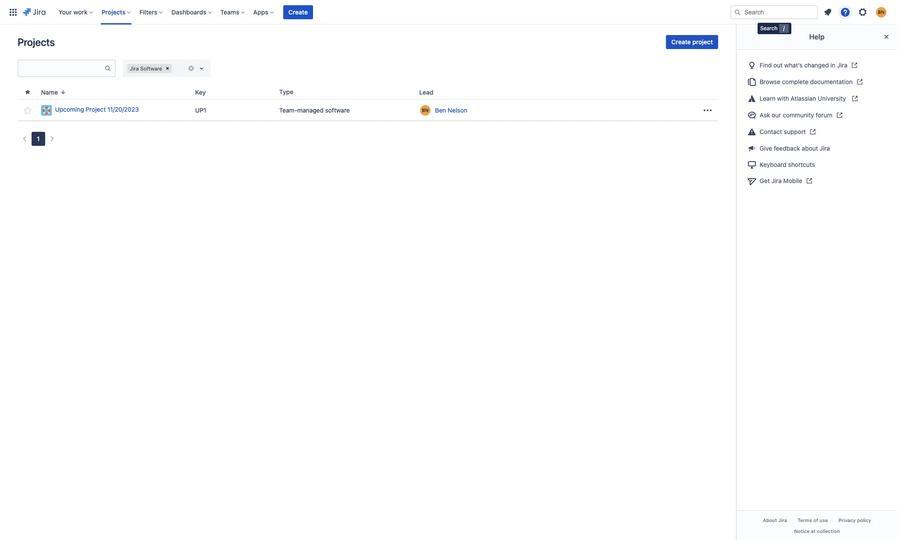 Task type: vqa. For each thing, say whether or not it's contained in the screenshot.
logged To
no



Task type: describe. For each thing, give the bounding box(es) containing it.
nelson
[[448, 106, 467, 114]]

key button
[[192, 87, 216, 97]]

contact
[[760, 128, 782, 135]]

settings image
[[858, 7, 868, 17]]

create button
[[283, 5, 313, 19]]

star upcoming project 11/20/2023 image
[[22, 105, 33, 116]]

documentation
[[810, 78, 853, 85]]

contact support
[[760, 128, 806, 135]]

terms of use
[[798, 518, 828, 523]]

changed
[[805, 61, 829, 69]]

support
[[784, 128, 806, 135]]

upcoming project 11/20/2023 link
[[41, 105, 188, 116]]

primary element
[[5, 0, 731, 24]]

Search field
[[731, 5, 818, 19]]

forum
[[816, 111, 833, 119]]

about
[[763, 518, 777, 523]]

complete
[[782, 78, 809, 85]]

university
[[818, 95, 846, 102]]

lead button
[[416, 87, 444, 97]]

dashboards
[[171, 8, 206, 16]]

clear image
[[188, 65, 195, 72]]

teams button
[[218, 5, 248, 19]]

jira right about
[[820, 145, 830, 152]]

keyboard shortcuts
[[760, 161, 815, 169]]

create for create project
[[672, 38, 691, 46]]

upcoming
[[55, 106, 84, 113]]

ask
[[760, 111, 770, 119]]

1
[[37, 135, 40, 143]]

search
[[760, 25, 778, 32]]

get jira mobile link
[[744, 173, 890, 190]]

notifications image
[[823, 7, 833, 17]]

about
[[802, 145, 818, 152]]

team-
[[279, 106, 297, 114]]

keyboard
[[760, 161, 787, 169]]

project
[[86, 106, 106, 113]]

browse
[[760, 78, 781, 85]]

your work button
[[56, 5, 96, 19]]

contact support link
[[744, 124, 890, 140]]

learn with atlassian university
[[760, 95, 848, 102]]

out
[[774, 61, 783, 69]]

name button
[[38, 87, 70, 97]]

at
[[811, 529, 816, 535]]

what's
[[785, 61, 803, 69]]

upcoming project 11/20/2023
[[55, 106, 139, 113]]

our
[[772, 111, 781, 119]]

teams
[[220, 8, 239, 16]]

your work
[[59, 8, 88, 16]]

close image
[[881, 32, 892, 42]]

get jira mobile
[[760, 177, 803, 185]]

terms
[[798, 518, 812, 523]]

jira software
[[130, 65, 162, 72]]

find out what's changed in jira link
[[744, 57, 890, 74]]

managed
[[297, 106, 324, 114]]

jira inside button
[[779, 518, 787, 523]]

terms of use link
[[792, 515, 833, 526]]

learn with atlassian university link
[[744, 90, 890, 107]]

notice at collection link
[[789, 526, 845, 537]]

type
[[279, 88, 293, 96]]

about jira button
[[758, 515, 792, 526]]

projects button
[[99, 5, 134, 19]]

appswitcher icon image
[[8, 7, 18, 17]]

create project
[[672, 38, 713, 46]]

open image
[[196, 63, 207, 74]]

name
[[41, 88, 58, 96]]

banner containing your work
[[0, 0, 897, 25]]

shortcuts
[[788, 161, 815, 169]]

next image
[[47, 134, 57, 144]]

/
[[783, 25, 785, 32]]



Task type: locate. For each thing, give the bounding box(es) containing it.
your
[[59, 8, 72, 16]]

up1
[[195, 106, 206, 114]]

privacy policy
[[839, 518, 871, 523]]

software
[[325, 106, 350, 114]]

browse complete documentation
[[760, 78, 853, 85]]

atlassian
[[791, 95, 816, 102]]

help image
[[840, 7, 851, 17]]

of
[[814, 518, 818, 523]]

1 vertical spatial projects
[[18, 36, 55, 48]]

ben nelson
[[435, 106, 467, 114]]

None text field
[[18, 62, 104, 75]]

jira image
[[23, 7, 45, 17], [23, 7, 45, 17]]

more image
[[703, 105, 713, 116]]

filters button
[[137, 5, 166, 19]]

privacy policy link
[[833, 515, 877, 526]]

clear image
[[164, 65, 171, 72]]

jira left software
[[130, 65, 139, 72]]

learn
[[760, 95, 776, 102]]

ask our community forum link
[[744, 107, 890, 124]]

browse complete documentation link
[[744, 74, 890, 90]]

jira right 'in'
[[838, 61, 848, 69]]

11/20/2023
[[107, 106, 139, 113]]

apps
[[253, 8, 268, 16]]

1 vertical spatial create
[[672, 38, 691, 46]]

create right apps popup button
[[288, 8, 308, 16]]

jira
[[838, 61, 848, 69], [130, 65, 139, 72], [820, 145, 830, 152], [772, 177, 782, 185], [779, 518, 787, 523]]

banner
[[0, 0, 897, 25]]

use
[[820, 518, 828, 523]]

dashboards button
[[169, 5, 215, 19]]

ben
[[435, 106, 446, 114]]

1 horizontal spatial create
[[672, 38, 691, 46]]

project
[[693, 38, 713, 46]]

software
[[140, 65, 162, 72]]

in
[[831, 61, 836, 69]]

create
[[288, 8, 308, 16], [672, 38, 691, 46]]

get
[[760, 177, 770, 185]]

ask our community forum
[[760, 111, 833, 119]]

search image
[[734, 9, 741, 16]]

team-managed software
[[279, 106, 350, 114]]

give feedback about jira link
[[744, 140, 890, 157]]

collection
[[817, 529, 840, 535]]

create for create
[[288, 8, 308, 16]]

previous image
[[19, 134, 30, 144]]

projects down appswitcher icon on the top of page
[[18, 36, 55, 48]]

work
[[73, 8, 88, 16]]

0 horizontal spatial create
[[288, 8, 308, 16]]

help
[[810, 33, 825, 41]]

projects
[[102, 8, 125, 16], [18, 36, 55, 48]]

find out what's changed in jira
[[760, 61, 848, 69]]

policy
[[857, 518, 871, 523]]

feedback
[[774, 145, 800, 152]]

0 vertical spatial projects
[[102, 8, 125, 16]]

1 button
[[32, 132, 45, 146]]

create inside "primary" element
[[288, 8, 308, 16]]

your profile and settings image
[[876, 7, 887, 17]]

about jira
[[763, 518, 787, 523]]

jira right the get
[[772, 177, 782, 185]]

with
[[778, 95, 789, 102]]

projects inside dropdown button
[[102, 8, 125, 16]]

create left project
[[672, 38, 691, 46]]

notice
[[794, 529, 810, 535]]

lead
[[419, 88, 433, 96]]

projects right "work"
[[102, 8, 125, 16]]

keyboard shortcuts link
[[744, 157, 890, 173]]

create project button
[[666, 35, 718, 49]]

give
[[760, 145, 773, 152]]

community
[[783, 111, 814, 119]]

find
[[760, 61, 772, 69]]

apps button
[[251, 5, 277, 19]]

1 horizontal spatial projects
[[102, 8, 125, 16]]

0 horizontal spatial projects
[[18, 36, 55, 48]]

give feedback about jira
[[760, 145, 830, 152]]

notice at collection
[[794, 529, 840, 535]]

jira right "about"
[[779, 518, 787, 523]]

key
[[195, 88, 206, 96]]

privacy
[[839, 518, 856, 523]]

0 vertical spatial create
[[288, 8, 308, 16]]

ben nelson link
[[435, 106, 467, 115]]

mobile
[[784, 177, 803, 185]]

filters
[[140, 8, 157, 16]]



